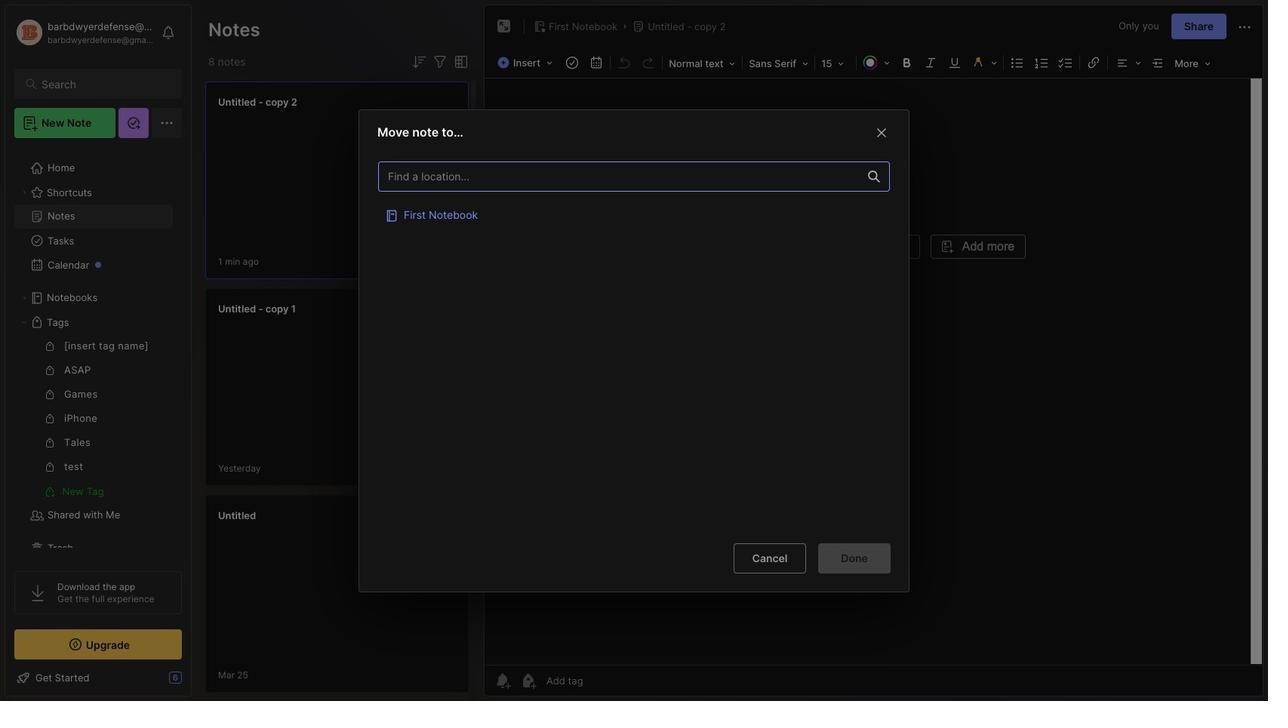 Task type: locate. For each thing, give the bounding box(es) containing it.
italic image
[[921, 52, 942, 73]]

highlight image
[[968, 52, 1002, 73]]

expand note image
[[495, 17, 514, 35]]

calendar event image
[[586, 52, 607, 73]]

add a reminder image
[[494, 672, 512, 690]]

close image
[[873, 123, 891, 141]]

indent image
[[1148, 52, 1169, 73]]

cell inside find a location field
[[378, 199, 890, 229]]

group
[[14, 335, 173, 504]]

Find a location field
[[371, 153, 898, 531]]

tree
[[5, 147, 191, 570]]

bulleted list image
[[1008, 52, 1029, 73]]

None search field
[[42, 75, 168, 93]]

cell
[[378, 199, 890, 229]]

bold image
[[897, 52, 918, 73]]

insert link image
[[1084, 52, 1105, 73]]

note window element
[[484, 5, 1264, 697]]

expand notebooks image
[[20, 294, 29, 303]]

underline image
[[945, 52, 966, 73]]

alignment image
[[1110, 52, 1147, 73]]

font color image
[[859, 52, 895, 73]]

more image
[[1171, 53, 1216, 73]]



Task type: describe. For each thing, give the bounding box(es) containing it.
expand tags image
[[20, 318, 29, 327]]

Search text field
[[42, 77, 168, 91]]

add tag image
[[520, 672, 538, 690]]

Find a location… text field
[[379, 164, 860, 189]]

main element
[[0, 0, 196, 702]]

font size image
[[817, 53, 855, 73]]

tree inside main element
[[5, 147, 191, 570]]

none search field inside main element
[[42, 75, 168, 93]]

insert image
[[494, 53, 561, 73]]

group inside main element
[[14, 335, 173, 504]]

font family image
[[745, 53, 814, 73]]

checklist image
[[1056, 52, 1077, 73]]

numbered list image
[[1032, 52, 1053, 73]]

task image
[[562, 52, 583, 73]]

heading level image
[[665, 53, 741, 73]]

Note Editor text field
[[485, 78, 1264, 665]]



Task type: vqa. For each thing, say whether or not it's contained in the screenshot.
Alignment image
yes



